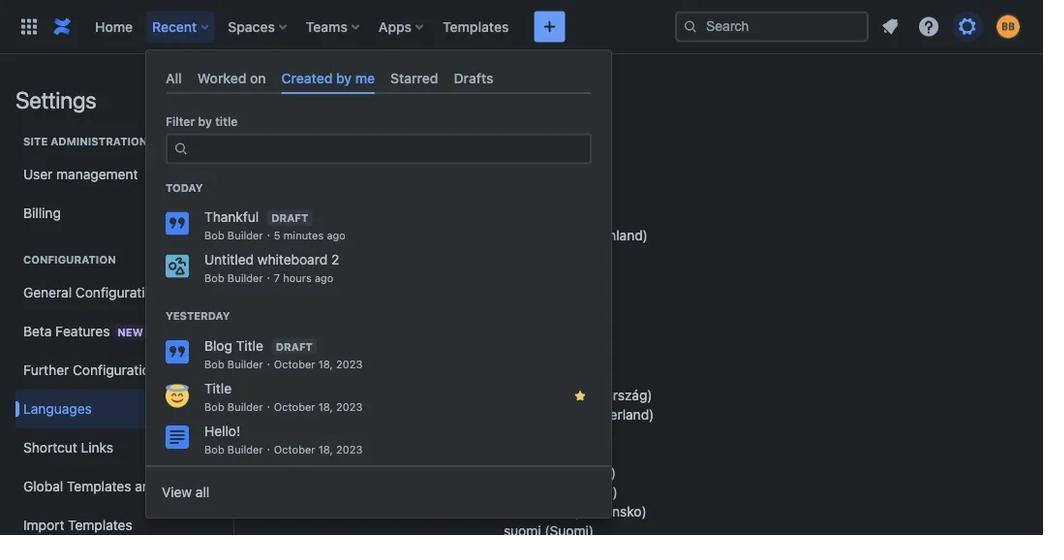 Task type: locate. For each thing, give the bounding box(es) containing it.
user management
[[23, 166, 138, 182]]

set the default language for this confluence instance.
[[262, 116, 598, 132]]

1 vertical spatial ago
[[315, 272, 334, 285]]

starred
[[391, 70, 439, 86]]

draft up 5
[[272, 212, 308, 225]]

draft inside today element
[[272, 212, 308, 225]]

3 ・ from the top
[[263, 358, 274, 370]]

2 vertical spatial 18,
[[319, 443, 333, 456]]

0 vertical spatial language
[[262, 77, 360, 104]]

2 vertical spatial 2023
[[336, 443, 363, 456]]

bob down the thankful
[[205, 229, 225, 242]]

0 vertical spatial october
[[274, 358, 316, 370]]

general configuration
[[23, 284, 161, 300]]

3 bob builder ・ october 18, 2023 from the top
[[205, 443, 363, 456]]

configuration up new
[[76, 284, 161, 300]]

title
[[236, 337, 263, 353], [205, 380, 232, 396]]

whiteboard
[[258, 252, 328, 268]]

0 vertical spatial draft
[[272, 212, 308, 225]]

global down the
[[262, 156, 317, 179]]

3 bob from the top
[[205, 358, 225, 370]]

language configuration
[[262, 77, 498, 104]]

shortcut links
[[23, 440, 113, 456]]

1 bob from the top
[[205, 229, 225, 242]]

português (brasil) română (românia) slovenčina (slovensko)
[[504, 465, 647, 520]]

me
[[356, 70, 375, 86]]

today
[[166, 181, 203, 194]]

draft for thankful
[[272, 212, 308, 225]]

bob builder ・ october 18, 2023 down hello!
[[205, 443, 363, 456]]

home link
[[89, 11, 139, 42]]

untitled
[[205, 252, 254, 268]]

7
[[274, 272, 280, 285]]

3 2023 from the top
[[336, 443, 363, 456]]

5 builder from the top
[[228, 443, 263, 456]]

4 bob from the top
[[205, 400, 225, 413]]

builder inside untitled whiteboard 2 bob builder ・ 7 hours ago
[[228, 272, 263, 285]]

view
[[162, 484, 192, 500]]

templates down global templates and blueprints link
[[68, 517, 132, 533]]

2 ・ from the top
[[263, 272, 274, 285]]

1 vertical spatial templates
[[67, 478, 131, 494]]

draft for blog title
[[276, 340, 313, 353]]

create content image
[[538, 15, 562, 38]]

beta
[[23, 323, 52, 339]]

1 ・ from the top
[[263, 229, 274, 242]]

configuration up "set the default language for this confluence instance."
[[365, 77, 498, 104]]

0 vertical spatial title
[[236, 337, 263, 353]]

2 october from the top
[[274, 400, 316, 413]]

bob builder ・ october 18, 2023 for title
[[205, 400, 363, 413]]

user management link
[[16, 155, 217, 194]]

1 october from the top
[[274, 358, 316, 370]]

draft inside yesterday element
[[276, 340, 313, 353]]

ago
[[327, 229, 346, 242], [315, 272, 334, 285]]

5 ・ from the top
[[263, 443, 274, 456]]

october for title
[[274, 400, 316, 413]]

october for blog title
[[274, 358, 316, 370]]

0 vertical spatial by
[[336, 70, 352, 86]]

2 2023 from the top
[[336, 400, 363, 413]]

builder down the thankful
[[228, 229, 263, 242]]

templates link
[[437, 11, 515, 42]]

bob inside untitled whiteboard 2 bob builder ・ 7 hours ago
[[205, 272, 225, 285]]

1 bob builder ・ october 18, 2023 from the top
[[205, 358, 363, 370]]

new
[[117, 326, 143, 338]]

2 vertical spatial october
[[274, 443, 316, 456]]

Search field
[[676, 11, 869, 42]]

recent button
[[146, 11, 216, 42]]

beta features new
[[23, 323, 143, 339]]

hello!
[[205, 423, 241, 439]]

builder up hello!
[[228, 400, 263, 413]]

0 vertical spatial ago
[[327, 229, 346, 242]]

bob
[[205, 229, 225, 242], [205, 272, 225, 285], [205, 358, 225, 370], [205, 400, 225, 413], [205, 443, 225, 456]]

bob down blog
[[205, 358, 225, 370]]

management
[[56, 166, 138, 182]]

unstar title image
[[573, 388, 588, 404]]

builder for title
[[228, 400, 263, 413]]

language
[[262, 77, 360, 104], [387, 156, 472, 179]]

title right blog
[[236, 337, 263, 353]]

global default language
[[262, 156, 472, 179]]

billing
[[23, 205, 61, 221]]

0 vertical spatial bob builder ・ october 18, 2023
[[205, 358, 363, 370]]

language down "set the default language for this confluence instance."
[[387, 156, 472, 179]]

by
[[336, 70, 352, 86], [198, 115, 212, 129]]

this
[[439, 116, 462, 132]]

4 builder from the top
[[228, 400, 263, 413]]

configuration group
[[16, 233, 225, 535]]

bob builder ・ october 18, 2023 for hello!
[[205, 443, 363, 456]]

2 bob builder ・ october 18, 2023 from the top
[[205, 400, 363, 413]]

by left me
[[336, 70, 352, 86]]

further configuration link
[[16, 351, 217, 390]]

deutsch
[[504, 227, 556, 243]]

configuration inside general configuration link
[[76, 284, 161, 300]]

bob builder ・ october 18, 2023 up hello!
[[205, 400, 363, 413]]

builder for hello!
[[228, 443, 263, 456]]

bob builder ・ october 18, 2023 for blog title
[[205, 358, 363, 370]]

1 18, from the top
[[319, 358, 333, 370]]

3 october from the top
[[274, 443, 316, 456]]

draft right blog title at the bottom left
[[276, 340, 313, 353]]

global up the import
[[23, 478, 63, 494]]

1 horizontal spatial global
[[262, 156, 317, 179]]

5 bob from the top
[[205, 443, 225, 456]]

1 vertical spatial by
[[198, 115, 212, 129]]

builder down blog title at the bottom left
[[228, 358, 263, 370]]

bob for hello!
[[205, 443, 225, 456]]

builder down hello!
[[228, 443, 263, 456]]

0 horizontal spatial title
[[205, 380, 232, 396]]

5
[[274, 229, 281, 242]]

links
[[81, 440, 113, 456]]

0 vertical spatial 18,
[[319, 358, 333, 370]]

global inside configuration group
[[23, 478, 63, 494]]

2 vertical spatial bob builder ・ october 18, 2023
[[205, 443, 363, 456]]

october for hello!
[[274, 443, 316, 456]]

site administration
[[23, 135, 148, 148]]

ago down 2
[[315, 272, 334, 285]]

draft
[[272, 212, 308, 225], [276, 340, 313, 353]]

configuration
[[365, 77, 498, 104], [23, 253, 116, 266], [76, 284, 161, 300], [73, 362, 158, 378]]

apps button
[[373, 11, 431, 42]]

0 vertical spatial templates
[[443, 18, 509, 34]]

0 horizontal spatial by
[[198, 115, 212, 129]]

untitled whiteboard 2 bob builder ・ 7 hours ago
[[205, 252, 340, 285]]

0 horizontal spatial global
[[23, 478, 63, 494]]

română
[[504, 484, 551, 500]]

18, for title
[[319, 400, 333, 413]]

templates for global templates and blueprints
[[67, 478, 131, 494]]

bob up hello!
[[205, 400, 225, 413]]

configuration for further
[[73, 362, 158, 378]]

administration
[[51, 135, 148, 148]]

bob builder ・ october 18, 2023
[[205, 358, 363, 370], [205, 400, 363, 413], [205, 443, 363, 456]]

builder for blog title
[[228, 358, 263, 370]]

billing link
[[16, 194, 217, 233]]

0 vertical spatial global
[[262, 156, 317, 179]]

languages link
[[16, 390, 217, 428]]

1 horizontal spatial by
[[336, 70, 352, 86]]

2 builder from the top
[[228, 272, 263, 285]]

1 vertical spatial 2023
[[336, 400, 363, 413]]

builder down untitled
[[228, 272, 263, 285]]

bob down hello!
[[205, 443, 225, 456]]

2 bob from the top
[[205, 272, 225, 285]]

by left title
[[198, 115, 212, 129]]

templates inside global templates and blueprints link
[[67, 478, 131, 494]]

filter
[[166, 115, 195, 129]]

・ for title
[[263, 400, 274, 413]]

teams button
[[300, 11, 367, 42]]

1 vertical spatial bob builder ・ october 18, 2023
[[205, 400, 363, 413]]

language up the
[[262, 77, 360, 104]]

filter by title
[[166, 115, 238, 129]]

templates up import templates link
[[67, 478, 131, 494]]

1 2023 from the top
[[336, 358, 363, 370]]

nederlands
[[504, 407, 576, 423]]

Filter by title text field
[[195, 135, 579, 163]]

1 vertical spatial 18,
[[319, 400, 333, 413]]

ago up 2
[[327, 229, 346, 242]]

português
[[504, 465, 568, 481]]

title right :innocent: icon
[[205, 380, 232, 396]]

1 vertical spatial october
[[274, 400, 316, 413]]

1 vertical spatial global
[[23, 478, 63, 494]]

bob for title
[[205, 400, 225, 413]]

tab list
[[158, 62, 600, 94]]

3 18, from the top
[[319, 443, 333, 456]]

1 vertical spatial title
[[205, 380, 232, 396]]

・
[[263, 229, 274, 242], [263, 272, 274, 285], [263, 358, 274, 370], [263, 400, 274, 413], [263, 443, 274, 456]]

・ for thankful
[[263, 229, 274, 242]]

banner
[[0, 0, 1044, 54]]

bob down untitled
[[205, 272, 225, 285]]

(danmark)
[[545, 208, 611, 224]]

created
[[282, 70, 333, 86]]

bob builder ・ october 18, 2023 down blog title at the bottom left
[[205, 358, 363, 370]]

2 18, from the top
[[319, 400, 333, 413]]

apps
[[379, 18, 412, 34]]

1 vertical spatial language
[[387, 156, 472, 179]]

・ for hello!
[[263, 443, 274, 456]]

templates inside import templates link
[[68, 517, 132, 533]]

october
[[274, 358, 316, 370], [274, 400, 316, 413], [274, 443, 316, 456]]

configuration inside the further configuration 'link'
[[73, 362, 158, 378]]

confluence image
[[50, 15, 74, 38], [50, 15, 74, 38]]

user
[[23, 166, 53, 182]]

dansk (danmark) deutsch (deutschland)
[[504, 208, 648, 243]]

1 builder from the top
[[228, 229, 263, 242]]

blog title
[[205, 337, 263, 353]]

spaces button
[[222, 11, 295, 42]]

2 vertical spatial templates
[[68, 517, 132, 533]]

templates up 'drafts'
[[443, 18, 509, 34]]

4 ・ from the top
[[263, 400, 274, 413]]

recent
[[152, 18, 197, 34]]

・ for blog title
[[263, 358, 274, 370]]

configuration for language
[[365, 77, 498, 104]]

yesterday element
[[146, 332, 612, 503]]

for
[[418, 116, 436, 132]]

3 builder from the top
[[228, 358, 263, 370]]

configuration up languages "link"
[[73, 362, 158, 378]]

1 vertical spatial draft
[[276, 340, 313, 353]]

default
[[310, 116, 354, 132]]

(italia)
[[552, 368, 592, 384]]

0 vertical spatial 2023
[[336, 358, 363, 370]]

(ísland)
[[558, 348, 605, 364]]



Task type: describe. For each thing, give the bounding box(es) containing it.
appswitcher icon image
[[17, 15, 41, 38]]

builder for thankful
[[228, 229, 263, 242]]

languages
[[23, 401, 92, 417]]

notification icon image
[[879, 15, 902, 38]]

created by me
[[282, 70, 375, 86]]

1 horizontal spatial language
[[387, 156, 472, 179]]

(nederland)
[[580, 407, 655, 423]]

default
[[321, 156, 383, 179]]

shortcut
[[23, 440, 77, 456]]

settings
[[16, 86, 96, 113]]

(france)
[[558, 329, 610, 345]]

blog
[[205, 337, 233, 353]]

worked
[[198, 70, 247, 86]]

shortcut links link
[[16, 428, 217, 467]]

íslenska
[[504, 348, 554, 364]]

home
[[95, 18, 133, 34]]

title
[[215, 115, 238, 129]]

installed languages element
[[504, 187, 1024, 535]]

bob builder ・ 5 minutes ago
[[205, 229, 346, 242]]

banner containing home
[[0, 0, 1044, 54]]

site
[[23, 135, 48, 148]]

teams
[[306, 18, 348, 34]]

(españa)
[[557, 310, 612, 326]]

2023 for title
[[336, 400, 363, 413]]

import templates link
[[16, 506, 217, 535]]

further
[[23, 362, 69, 378]]

further configuration
[[23, 362, 158, 378]]

(românia)
[[554, 484, 618, 500]]

set
[[262, 116, 283, 132]]

global element
[[12, 0, 676, 54]]

(deutschland)
[[560, 227, 648, 243]]

features
[[55, 323, 110, 339]]

confluence
[[466, 116, 537, 132]]

search image
[[683, 19, 699, 34]]

drafts
[[454, 70, 494, 86]]

on
[[250, 70, 266, 86]]

spaces
[[228, 18, 275, 34]]

(brasil)
[[572, 465, 617, 481]]

2023 for hello!
[[336, 443, 363, 456]]

:innocent: image
[[166, 384, 189, 408]]

and
[[135, 478, 158, 494]]

configuration for general
[[76, 284, 161, 300]]

global for global templates and blueprints
[[23, 478, 63, 494]]

all
[[166, 70, 182, 86]]

by for created
[[336, 70, 352, 86]]

español
[[504, 310, 553, 326]]

templates for import templates
[[68, 517, 132, 533]]

global for global default language
[[262, 156, 317, 179]]

templates inside templates "link"
[[443, 18, 509, 34]]

import
[[23, 517, 64, 533]]

tab list containing all
[[158, 62, 600, 94]]

language
[[357, 116, 415, 132]]

(magyarország)
[[554, 387, 653, 403]]

18, for hello!
[[319, 443, 333, 456]]

italiano
[[504, 368, 549, 384]]

worked on
[[198, 70, 266, 86]]

the
[[286, 116, 306, 132]]

configuration up general
[[23, 253, 116, 266]]

:innocent: image
[[166, 384, 189, 408]]

site administration group
[[16, 114, 217, 238]]

slovenčina
[[504, 504, 570, 520]]

blueprints
[[162, 478, 225, 494]]

18, for blog title
[[319, 358, 333, 370]]

(slovensko)
[[574, 504, 647, 520]]

1 horizontal spatial title
[[236, 337, 263, 353]]

0 horizontal spatial language
[[262, 77, 360, 104]]

・ inside untitled whiteboard 2 bob builder ・ 7 hours ago
[[263, 272, 274, 285]]

help icon image
[[918, 15, 941, 38]]

yesterday
[[166, 310, 230, 322]]

general configuration link
[[16, 273, 217, 312]]

thankful
[[205, 209, 259, 225]]

view all link
[[146, 473, 612, 512]]

today element
[[146, 204, 612, 289]]

dansk
[[504, 208, 541, 224]]

hours
[[283, 272, 312, 285]]

2023 for blog title
[[336, 358, 363, 370]]

2
[[331, 252, 340, 268]]

by for filter
[[198, 115, 212, 129]]

bob for thankful
[[205, 229, 225, 242]]

general
[[23, 284, 72, 300]]

español (españa) français (france) íslenska (ísland) italiano (italia) magyar (magyarország) nederlands (nederland)
[[504, 310, 655, 423]]

view all
[[162, 484, 210, 500]]

ago inside untitled whiteboard 2 bob builder ・ 7 hours ago
[[315, 272, 334, 285]]

instance.
[[541, 116, 598, 132]]

settings icon image
[[957, 15, 980, 38]]

bob for blog title
[[205, 358, 225, 370]]

global templates and blueprints
[[23, 478, 225, 494]]

magyar
[[504, 387, 550, 403]]

import templates
[[23, 517, 132, 533]]



Task type: vqa. For each thing, say whether or not it's contained in the screenshot.
General Configuration on the left bottom of page
yes



